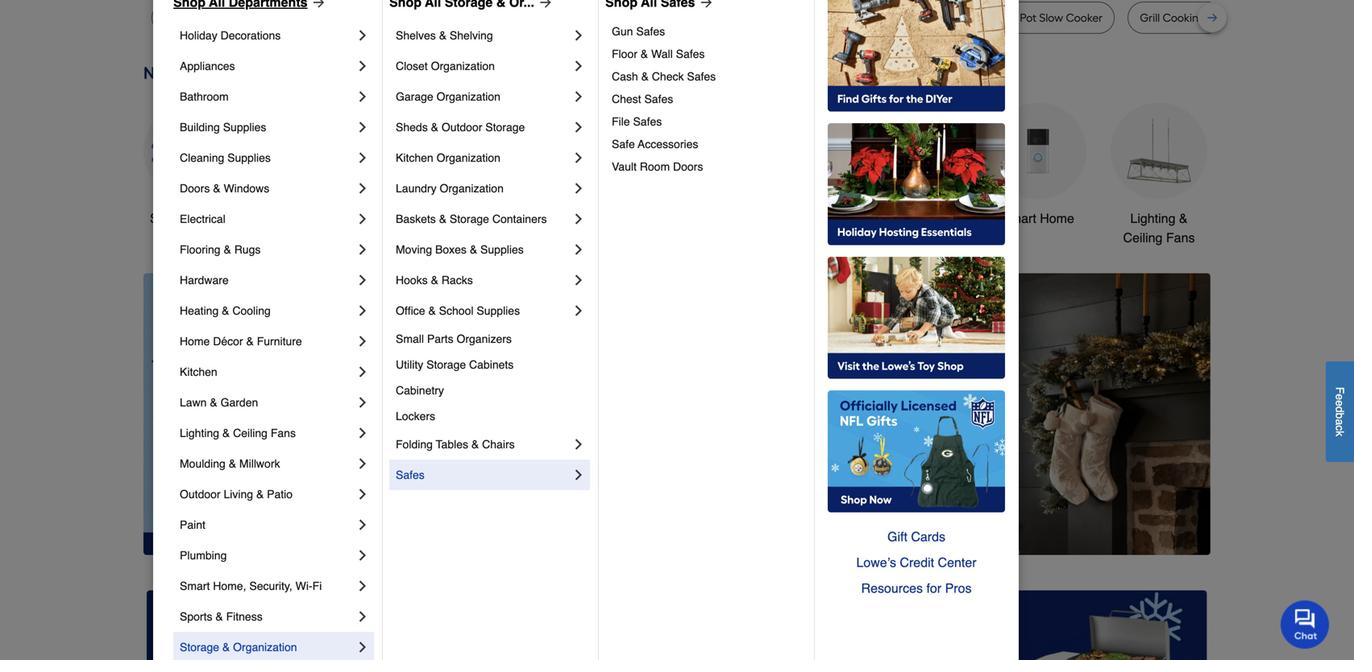 Task type: vqa. For each thing, say whether or not it's contained in the screenshot.
the rightmost Lighting & Ceiling Fans
yes



Task type: describe. For each thing, give the bounding box(es) containing it.
2 arrow right image from the left
[[695, 0, 715, 10]]

resources
[[861, 582, 923, 596]]

sports & fitness
[[180, 611, 263, 624]]

kitchen organization link
[[396, 143, 571, 173]]

vault room doors link
[[612, 156, 803, 178]]

small parts organizers link
[[396, 326, 587, 352]]

folding
[[396, 438, 433, 451]]

sheds & outdoor storage
[[396, 121, 525, 134]]

for
[[927, 582, 942, 596]]

up to 35 percent off select small appliances. image
[[509, 591, 845, 661]]

utility storage cabinets
[[396, 359, 514, 372]]

paint
[[180, 519, 205, 532]]

office & school supplies
[[396, 305, 520, 318]]

pot for instant pot
[[933, 11, 950, 25]]

gift
[[887, 530, 908, 545]]

pot for crock pot slow cooker
[[1020, 11, 1037, 25]]

utility
[[396, 359, 423, 372]]

chevron right image for moving boxes & supplies
[[571, 242, 587, 258]]

storage & organization
[[180, 642, 297, 655]]

75 percent off all artificial christmas trees, holiday lights and more. image
[[430, 274, 1211, 556]]

1 vertical spatial home
[[180, 335, 210, 348]]

chest
[[612, 93, 641, 106]]

instant
[[896, 11, 931, 25]]

chevron right image for garage organization
[[571, 89, 587, 105]]

baskets & storage containers link
[[396, 204, 571, 235]]

cleaning supplies link
[[180, 143, 355, 173]]

scroll to item #5 image
[[896, 527, 935, 533]]

0 horizontal spatial lighting & ceiling fans link
[[180, 418, 355, 449]]

2 pot from the left
[[842, 11, 859, 25]]

smart home
[[1002, 211, 1074, 226]]

crock pot slow cooker
[[987, 11, 1103, 25]]

safe
[[612, 138, 635, 151]]

utility storage cabinets link
[[396, 352, 587, 378]]

moulding & millwork
[[180, 458, 280, 471]]

file
[[612, 115, 630, 128]]

safes down gun safes link
[[676, 48, 705, 60]]

0 vertical spatial bathroom
[[180, 90, 229, 103]]

f e e d b a c k button
[[1326, 362, 1354, 463]]

1 horizontal spatial lighting
[[1130, 211, 1176, 226]]

building
[[180, 121, 220, 134]]

closet organization
[[396, 60, 495, 73]]

find gifts for the diyer. image
[[828, 0, 1005, 112]]

christmas decorations link
[[506, 103, 603, 248]]

lockers link
[[396, 404, 587, 430]]

kitchen for kitchen organization
[[396, 152, 433, 164]]

cash
[[612, 70, 638, 83]]

2 cooking from the left
[[1163, 11, 1206, 25]]

1 vertical spatial bathroom
[[889, 211, 945, 226]]

holiday decorations
[[180, 29, 281, 42]]

millwork
[[239, 458, 280, 471]]

moving
[[396, 243, 432, 256]]

k
[[1334, 431, 1346, 437]]

gift cards
[[887, 530, 945, 545]]

garden
[[221, 397, 258, 409]]

chevron right image for safes
[[571, 468, 587, 484]]

holiday decorations link
[[180, 20, 355, 51]]

baskets & storage containers
[[396, 213, 547, 226]]

cabinets
[[469, 359, 514, 372]]

shop
[[150, 211, 180, 226]]

christmas
[[526, 211, 584, 226]]

chevron right image for smart home, security, wi-fi
[[355, 579, 371, 595]]

& inside outdoor tools & equipment
[[834, 211, 842, 226]]

get up to 2 free select tools or batteries when you buy 1 with select purchases. image
[[147, 591, 483, 661]]

2 cooker from the left
[[1066, 11, 1103, 25]]

chevron right image for sheds & outdoor storage
[[571, 119, 587, 135]]

check
[[652, 70, 684, 83]]

kitchen organization
[[396, 152, 501, 164]]

outdoor tools & equipment link
[[748, 103, 845, 248]]

f e e d b a c k
[[1334, 388, 1346, 437]]

1 slow from the left
[[381, 11, 405, 25]]

floor & wall safes
[[612, 48, 705, 60]]

tools link
[[385, 103, 482, 228]]

chevron right image for holiday decorations
[[355, 27, 371, 44]]

lockers
[[396, 410, 435, 423]]

storage down garage organization link in the top of the page
[[485, 121, 525, 134]]

floor & wall safes link
[[612, 43, 803, 65]]

heating
[[180, 305, 219, 318]]

racks
[[442, 274, 473, 287]]

closet
[[396, 60, 428, 73]]

storage down sports
[[180, 642, 219, 655]]

fitness
[[226, 611, 263, 624]]

kitchen for kitchen
[[180, 366, 217, 379]]

organizers
[[457, 333, 512, 346]]

0 horizontal spatial arrow right image
[[308, 0, 327, 10]]

holiday
[[180, 29, 217, 42]]

flooring & rugs link
[[180, 235, 355, 265]]

safes down chest safes
[[633, 115, 662, 128]]

chevron right image for shelves & shelving
[[571, 27, 587, 44]]

0 vertical spatial doors
[[673, 160, 703, 173]]

chevron right image for plumbing
[[355, 548, 371, 564]]

baskets
[[396, 213, 436, 226]]

1 horizontal spatial ceiling
[[1123, 230, 1163, 245]]

school
[[439, 305, 474, 318]]

hooks & racks link
[[396, 265, 571, 296]]

pot for crock pot cooking pot
[[777, 11, 793, 25]]

chevron right image for laundry organization
[[571, 181, 587, 197]]

organization for kitchen organization
[[437, 152, 501, 164]]

chevron right image for paint
[[355, 517, 371, 534]]

lowe's credit center link
[[828, 551, 1005, 576]]

chevron right image for cleaning supplies
[[355, 150, 371, 166]]

patio
[[267, 488, 293, 501]]

moulding & millwork link
[[180, 449, 355, 480]]

holiday hosting essentials. image
[[828, 123, 1005, 246]]

1 vertical spatial fans
[[271, 427, 296, 440]]

kitchen link
[[180, 357, 355, 388]]

visit the lowe's toy shop. image
[[828, 257, 1005, 380]]

a
[[1334, 420, 1346, 426]]

chevron right image for electrical
[[355, 211, 371, 227]]

crock for crock pot slow cooker
[[987, 11, 1017, 25]]

crock pot cooking pot
[[744, 11, 859, 25]]

fi
[[312, 580, 322, 593]]

safes down "floor & wall safes" link
[[687, 70, 716, 83]]

scroll to item #2 image
[[777, 527, 815, 533]]

smart home link
[[990, 103, 1087, 228]]

chevron right image for hardware
[[355, 272, 371, 289]]

chevron right image for folding tables & chairs
[[571, 437, 587, 453]]

organization down sports & fitness link
[[233, 642, 297, 655]]

cash & check safes
[[612, 70, 716, 83]]

shop all deals
[[150, 211, 234, 226]]

flooring & rugs
[[180, 243, 261, 256]]

triple
[[351, 11, 379, 25]]

safe accessories link
[[612, 133, 803, 156]]

safe accessories
[[612, 138, 698, 151]]

containers
[[492, 213, 547, 226]]

officially licensed n f l gifts. shop now. image
[[828, 391, 1005, 513]]

outdoor living & patio
[[180, 488, 293, 501]]

1 horizontal spatial fans
[[1166, 230, 1195, 245]]

laundry
[[396, 182, 437, 195]]

decorations for christmas
[[520, 230, 589, 245]]

smart home, security, wi-fi link
[[180, 571, 355, 602]]

safes down the folding on the left of page
[[396, 469, 425, 482]]

safes down "cash & check safes" at the top
[[644, 93, 673, 106]]

chevron right image for hooks & racks
[[571, 272, 587, 289]]

0 horizontal spatial ceiling
[[233, 427, 268, 440]]

smart for smart home
[[1002, 211, 1036, 226]]

safes up floor & wall safes
[[636, 25, 665, 38]]

resources for pros
[[861, 582, 972, 596]]

d
[[1334, 407, 1346, 413]]

shop these last-minute gifts. $99 or less. quantities are limited and won't last. image
[[143, 274, 404, 556]]

chevron right image for home décor & furniture
[[355, 334, 371, 350]]

up to 30 percent off select grills and accessories. image
[[871, 591, 1207, 661]]



Task type: locate. For each thing, give the bounding box(es) containing it.
organization up baskets & storage containers
[[440, 182, 504, 195]]

plumbing
[[180, 550, 227, 563]]

safes link
[[396, 460, 571, 491]]

1 horizontal spatial cooker
[[1066, 11, 1103, 25]]

1 horizontal spatial lighting & ceiling fans
[[1123, 211, 1195, 245]]

credit
[[900, 556, 934, 571]]

0 vertical spatial lighting & ceiling fans
[[1123, 211, 1195, 245]]

2 slow from the left
[[1039, 11, 1063, 25]]

0 horizontal spatial smart
[[180, 580, 210, 593]]

1 horizontal spatial slow
[[1039, 11, 1063, 25]]

1 pot from the left
[[777, 11, 793, 25]]

arrow right image
[[534, 0, 554, 10], [695, 0, 715, 10]]

outdoor living & patio link
[[180, 480, 355, 510]]

1 vertical spatial lighting & ceiling fans link
[[180, 418, 355, 449]]

organization up sheds & outdoor storage
[[437, 90, 501, 103]]

0 vertical spatial smart
[[1002, 211, 1036, 226]]

0 vertical spatial outdoor
[[442, 121, 482, 134]]

garage organization link
[[396, 81, 571, 112]]

0 horizontal spatial kitchen
[[180, 366, 217, 379]]

supplies up windows on the left
[[227, 152, 271, 164]]

sports & fitness link
[[180, 602, 355, 633]]

0 horizontal spatial doors
[[180, 182, 210, 195]]

tools down laundry organization
[[419, 211, 449, 226]]

new deals every day during 25 days of deals image
[[143, 60, 1211, 87]]

bathroom link
[[180, 81, 355, 112], [869, 103, 966, 228]]

vault room doors
[[612, 160, 703, 173]]

1 horizontal spatial arrow right image
[[695, 0, 715, 10]]

chevron right image for closet organization
[[571, 58, 587, 74]]

building supplies
[[180, 121, 266, 134]]

cooker left grill
[[1066, 11, 1103, 25]]

plumbing link
[[180, 541, 355, 571]]

0 horizontal spatial crock
[[744, 11, 774, 25]]

0 vertical spatial fans
[[1166, 230, 1195, 245]]

doors
[[673, 160, 703, 173], [180, 182, 210, 195]]

equipment
[[766, 230, 827, 245]]

0 horizontal spatial cooking
[[796, 11, 839, 25]]

décor
[[213, 335, 243, 348]]

furniture
[[257, 335, 302, 348]]

doors down safe accessories link
[[673, 160, 703, 173]]

0 vertical spatial lighting & ceiling fans link
[[1111, 103, 1207, 248]]

0 horizontal spatial lighting
[[180, 427, 219, 440]]

supplies inside moving boxes & supplies link
[[480, 243, 524, 256]]

tools up equipment
[[800, 211, 830, 226]]

chevron right image
[[355, 27, 371, 44], [571, 58, 587, 74], [355, 89, 371, 105], [355, 119, 371, 135], [571, 119, 587, 135], [355, 150, 371, 166], [571, 150, 587, 166], [355, 211, 371, 227], [571, 272, 587, 289], [355, 303, 371, 319], [571, 303, 587, 319], [355, 334, 371, 350]]

outdoor for outdoor living & patio
[[180, 488, 221, 501]]

organization for garage organization
[[437, 90, 501, 103]]

floor
[[612, 48, 637, 60]]

c
[[1334, 426, 1346, 431]]

2 horizontal spatial outdoor
[[750, 211, 797, 226]]

sheds & outdoor storage link
[[396, 112, 571, 143]]

chevron right image for outdoor living & patio
[[355, 487, 371, 503]]

1 horizontal spatial tools
[[800, 211, 830, 226]]

1 tools from the left
[[419, 211, 449, 226]]

instant pot
[[896, 11, 950, 25]]

1 vertical spatial kitchen
[[180, 366, 217, 379]]

crock right instant pot
[[987, 11, 1017, 25]]

smart home, security, wi-fi
[[180, 580, 322, 593]]

shelving
[[450, 29, 493, 42]]

1 horizontal spatial outdoor
[[442, 121, 482, 134]]

0 horizontal spatial tools
[[419, 211, 449, 226]]

moving boxes & supplies
[[396, 243, 524, 256]]

kitchen up laundry
[[396, 152, 433, 164]]

appliances link
[[180, 51, 355, 81]]

fans
[[1166, 230, 1195, 245], [271, 427, 296, 440]]

doors up shop all deals
[[180, 182, 210, 195]]

chest safes
[[612, 93, 673, 106]]

0 vertical spatial decorations
[[221, 29, 281, 42]]

closet organization link
[[396, 51, 571, 81]]

organization down shelving
[[431, 60, 495, 73]]

scroll to item #4 element
[[854, 525, 896, 535]]

flooring
[[180, 243, 221, 256]]

center
[[938, 556, 977, 571]]

e up "b" at the bottom of page
[[1334, 401, 1346, 407]]

0 horizontal spatial home
[[180, 335, 210, 348]]

0 vertical spatial kitchen
[[396, 152, 433, 164]]

supplies down "containers"
[[480, 243, 524, 256]]

electrical
[[180, 213, 226, 226]]

outdoor down moulding
[[180, 488, 221, 501]]

chevron right image for lawn & garden
[[355, 395, 371, 411]]

doors & windows link
[[180, 173, 355, 204]]

home,
[[213, 580, 246, 593]]

cards
[[911, 530, 945, 545]]

hooks
[[396, 274, 428, 287]]

arrow right image up gun safes link
[[695, 0, 715, 10]]

kitchen up lawn
[[180, 366, 217, 379]]

decorations down christmas
[[520, 230, 589, 245]]

chevron right image for office & school supplies
[[571, 303, 587, 319]]

organization for laundry organization
[[440, 182, 504, 195]]

chevron right image for storage & organization
[[355, 640, 371, 656]]

1 horizontal spatial bathroom link
[[869, 103, 966, 228]]

1 horizontal spatial bathroom
[[889, 211, 945, 226]]

decorations inside 'link'
[[520, 230, 589, 245]]

chevron right image for flooring & rugs
[[355, 242, 371, 258]]

0 vertical spatial home
[[1040, 211, 1074, 226]]

rugs
[[234, 243, 261, 256]]

cooking
[[796, 11, 839, 25], [1163, 11, 1206, 25]]

e up "d"
[[1334, 394, 1346, 401]]

chevron right image
[[571, 27, 587, 44], [355, 58, 371, 74], [571, 89, 587, 105], [355, 181, 371, 197], [571, 181, 587, 197], [571, 211, 587, 227], [355, 242, 371, 258], [571, 242, 587, 258], [355, 272, 371, 289], [355, 364, 371, 380], [355, 395, 371, 411], [355, 426, 371, 442], [571, 437, 587, 453], [355, 456, 371, 472], [571, 468, 587, 484], [355, 487, 371, 503], [355, 517, 371, 534], [355, 548, 371, 564], [355, 579, 371, 595], [355, 609, 371, 625], [355, 640, 371, 656]]

3 pot from the left
[[933, 11, 950, 25]]

grill cooking grate & warming rack
[[1140, 11, 1327, 25]]

1 vertical spatial lighting
[[180, 427, 219, 440]]

shop all deals link
[[143, 103, 240, 228]]

lawn & garden
[[180, 397, 258, 409]]

crock up "floor & wall safes" link
[[744, 11, 774, 25]]

chevron right image for doors & windows
[[355, 181, 371, 197]]

microwave
[[482, 11, 538, 25]]

1 horizontal spatial decorations
[[520, 230, 589, 245]]

outdoor inside outdoor tools & equipment
[[750, 211, 797, 226]]

1 horizontal spatial crock
[[987, 11, 1017, 25]]

0 horizontal spatial bathroom
[[180, 90, 229, 103]]

electrical link
[[180, 204, 355, 235]]

smart for smart home, security, wi-fi
[[180, 580, 210, 593]]

lighting & ceiling fans
[[1123, 211, 1195, 245], [180, 427, 296, 440]]

2 crock from the left
[[987, 11, 1017, 25]]

moving boxes & supplies link
[[396, 235, 571, 265]]

folding tables & chairs link
[[396, 430, 571, 460]]

chevron right image for baskets & storage containers
[[571, 211, 587, 227]]

triple slow cooker
[[351, 11, 445, 25]]

storage down parts
[[426, 359, 466, 372]]

1 arrow right image from the left
[[534, 0, 554, 10]]

doors inside 'link'
[[180, 182, 210, 195]]

1 vertical spatial smart
[[180, 580, 210, 593]]

tools inside outdoor tools & equipment
[[800, 211, 830, 226]]

storage up moving boxes & supplies at the top left of page
[[450, 213, 489, 226]]

organization down sheds & outdoor storage
[[437, 152, 501, 164]]

0 horizontal spatial slow
[[381, 11, 405, 25]]

supplies inside building supplies link
[[223, 121, 266, 134]]

storage & organization link
[[180, 633, 355, 661]]

organization for closet organization
[[431, 60, 495, 73]]

pros
[[945, 582, 972, 596]]

file safes link
[[612, 110, 803, 133]]

arrow right image
[[308, 0, 327, 10], [1181, 415, 1197, 431]]

lowe's credit center
[[856, 556, 977, 571]]

2 e from the top
[[1334, 401, 1346, 407]]

0 horizontal spatial bathroom link
[[180, 81, 355, 112]]

1 vertical spatial ceiling
[[233, 427, 268, 440]]

appliances
[[180, 60, 235, 73]]

1 e from the top
[[1334, 394, 1346, 401]]

chevron right image for appliances
[[355, 58, 371, 74]]

0 horizontal spatial fans
[[271, 427, 296, 440]]

lighting & ceiling fans link
[[1111, 103, 1207, 248], [180, 418, 355, 449]]

supplies up small parts organizers link
[[477, 305, 520, 318]]

0 horizontal spatial outdoor
[[180, 488, 221, 501]]

2 tools from the left
[[800, 211, 830, 226]]

1 horizontal spatial doors
[[673, 160, 703, 173]]

chevron right image for moulding & millwork
[[355, 456, 371, 472]]

1 horizontal spatial arrow right image
[[1181, 415, 1197, 431]]

1 horizontal spatial home
[[1040, 211, 1074, 226]]

1 cooking from the left
[[796, 11, 839, 25]]

0 horizontal spatial arrow right image
[[534, 0, 554, 10]]

1 vertical spatial lighting & ceiling fans
[[180, 427, 296, 440]]

tools
[[419, 211, 449, 226], [800, 211, 830, 226]]

arrow right image up microwave countertop
[[534, 0, 554, 10]]

4 pot from the left
[[1020, 11, 1037, 25]]

supplies inside cleaning supplies link
[[227, 152, 271, 164]]

office & school supplies link
[[396, 296, 571, 326]]

warming
[[1251, 11, 1299, 25]]

1 horizontal spatial smart
[[1002, 211, 1036, 226]]

cabinetry link
[[396, 378, 587, 404]]

outdoor down garage organization
[[442, 121, 482, 134]]

file safes
[[612, 115, 662, 128]]

1 horizontal spatial lighting & ceiling fans link
[[1111, 103, 1207, 248]]

chevron right image for heating & cooling
[[355, 303, 371, 319]]

supplies
[[223, 121, 266, 134], [227, 152, 271, 164], [480, 243, 524, 256], [477, 305, 520, 318]]

decorations for holiday
[[221, 29, 281, 42]]

moulding
[[180, 458, 226, 471]]

chevron right image for sports & fitness
[[355, 609, 371, 625]]

cooker up shelves
[[408, 11, 445, 25]]

1 horizontal spatial cooking
[[1163, 11, 1206, 25]]

1 cooker from the left
[[408, 11, 445, 25]]

shelves
[[396, 29, 436, 42]]

chat invite button image
[[1281, 601, 1330, 650]]

smart inside "smart home" link
[[1002, 211, 1036, 226]]

outdoor up equipment
[[750, 211, 797, 226]]

lawn
[[180, 397, 207, 409]]

gun
[[612, 25, 633, 38]]

chevron right image for kitchen
[[355, 364, 371, 380]]

1 vertical spatial decorations
[[520, 230, 589, 245]]

1 crock from the left
[[744, 11, 774, 25]]

e
[[1334, 394, 1346, 401], [1334, 401, 1346, 407]]

0 vertical spatial ceiling
[[1123, 230, 1163, 245]]

supplies inside office & school supplies link
[[477, 305, 520, 318]]

living
[[224, 488, 253, 501]]

security,
[[249, 580, 292, 593]]

chevron right image for lighting & ceiling fans
[[355, 426, 371, 442]]

1 vertical spatial doors
[[180, 182, 210, 195]]

0 horizontal spatial decorations
[[221, 29, 281, 42]]

windows
[[224, 182, 269, 195]]

2 vertical spatial outdoor
[[180, 488, 221, 501]]

chevron right image for building supplies
[[355, 119, 371, 135]]

0 horizontal spatial cooker
[[408, 11, 445, 25]]

supplies up cleaning supplies
[[223, 121, 266, 134]]

1 horizontal spatial kitchen
[[396, 152, 433, 164]]

0 horizontal spatial lighting & ceiling fans
[[180, 427, 296, 440]]

garage organization
[[396, 90, 501, 103]]

crock for crock pot cooking pot
[[744, 11, 774, 25]]

room
[[640, 160, 670, 173]]

b
[[1334, 413, 1346, 420]]

0 vertical spatial lighting
[[1130, 211, 1176, 226]]

home décor & furniture
[[180, 335, 302, 348]]

decorations up appliances link
[[221, 29, 281, 42]]

1 vertical spatial outdoor
[[750, 211, 797, 226]]

chevron right image for kitchen organization
[[571, 150, 587, 166]]

outdoor for outdoor tools & equipment
[[750, 211, 797, 226]]

ceiling
[[1123, 230, 1163, 245], [233, 427, 268, 440]]

small parts organizers
[[396, 333, 512, 346]]

accessories
[[638, 138, 698, 151]]

f
[[1334, 388, 1346, 394]]

deals
[[201, 211, 234, 226]]

paint link
[[180, 510, 355, 541]]

1 vertical spatial arrow right image
[[1181, 415, 1197, 431]]

0 vertical spatial arrow right image
[[308, 0, 327, 10]]

home décor & furniture link
[[180, 326, 355, 357]]

&
[[1241, 11, 1248, 25], [439, 29, 447, 42], [641, 48, 648, 60], [641, 70, 649, 83], [431, 121, 438, 134], [213, 182, 221, 195], [834, 211, 842, 226], [1179, 211, 1188, 226], [439, 213, 447, 226], [224, 243, 231, 256], [470, 243, 477, 256], [431, 274, 438, 287], [222, 305, 229, 318], [428, 305, 436, 318], [246, 335, 254, 348], [210, 397, 217, 409], [222, 427, 230, 440], [471, 438, 479, 451], [229, 458, 236, 471], [256, 488, 264, 501], [215, 611, 223, 624], [222, 642, 230, 655]]

chevron right image for bathroom
[[355, 89, 371, 105]]



